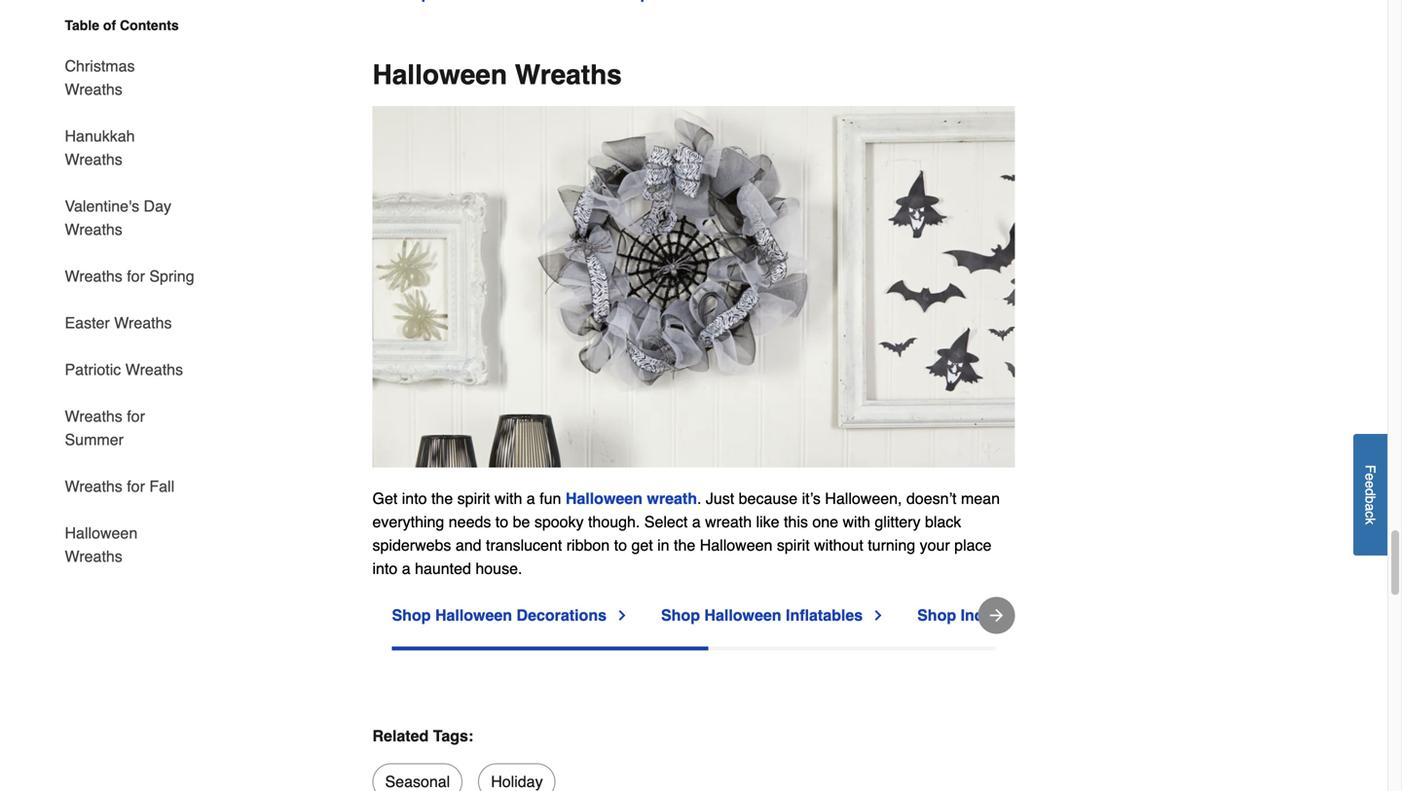 Task type: locate. For each thing, give the bounding box(es) containing it.
the
[[431, 490, 453, 508], [674, 536, 696, 554]]

spiderwebs
[[372, 536, 451, 554]]

spirit up the needs
[[457, 490, 490, 508]]

with inside . just because it's halloween, doesn't mean everything needs to be spooky though. select a wreath like this one with glittery black spiderwebs and translucent ribbon to get in the halloween spirit without turning your place into a haunted house.
[[843, 513, 870, 531]]

1 vertical spatial for
[[127, 408, 145, 426]]

chevron right image inside shop halloween inflatables link
[[871, 608, 886, 624]]

get
[[372, 490, 398, 508]]

2 vertical spatial for
[[127, 478, 145, 496]]

the right in
[[674, 536, 696, 554]]

0 horizontal spatial chevron right image
[[614, 608, 630, 624]]

easter wreaths link
[[65, 300, 172, 347]]

wreath up select
[[647, 490, 697, 508]]

a
[[527, 490, 535, 508], [1363, 504, 1378, 511], [692, 513, 701, 531], [402, 560, 411, 578]]

halloween,
[[825, 490, 902, 508]]

valentine's day wreaths link
[[65, 183, 195, 253]]

1 vertical spatial wreath
[[705, 513, 752, 531]]

0 horizontal spatial shop
[[392, 606, 431, 624]]

0 horizontal spatial wreath
[[647, 490, 697, 508]]

halloween inside halloween wreaths 'link'
[[65, 524, 138, 542]]

3 shop from the left
[[917, 606, 956, 624]]

1 horizontal spatial halloween wreaths
[[372, 59, 622, 91]]

for down patriotic wreaths link
[[127, 408, 145, 426]]

wreaths inside hanukkah wreaths
[[65, 150, 122, 168]]

f e e d b a c k button
[[1354, 434, 1388, 556]]

f e e d b a c k
[[1363, 465, 1378, 525]]

spirit down this
[[777, 536, 810, 554]]

into
[[402, 490, 427, 508], [372, 560, 398, 578]]

chevron right image inside shop halloween decorations link
[[614, 608, 630, 624]]

wreath
[[647, 490, 697, 508], [705, 513, 752, 531]]

0 vertical spatial halloween wreaths
[[372, 59, 622, 91]]

shop halloween decorations link
[[392, 604, 630, 627]]

summer
[[65, 431, 124, 449]]

0 horizontal spatial with
[[495, 490, 522, 508]]

halloween wreath with a sparkly black spider web and layered silver and black ribbon. image
[[372, 106, 1015, 468]]

1 horizontal spatial decorations
[[1095, 606, 1185, 624]]

0 vertical spatial into
[[402, 490, 427, 508]]

0 vertical spatial for
[[127, 267, 145, 285]]

black
[[925, 513, 961, 531]]

decorations
[[517, 606, 607, 624], [1095, 606, 1185, 624]]

shop down haunted
[[392, 606, 431, 624]]

0 horizontal spatial the
[[431, 490, 453, 508]]

for inside wreaths for summer
[[127, 408, 145, 426]]

seasonal link
[[372, 764, 463, 792]]

0 horizontal spatial into
[[372, 560, 398, 578]]

into down spiderwebs
[[372, 560, 398, 578]]

wreaths for fall link
[[65, 464, 174, 510]]

easter wreaths
[[65, 314, 172, 332]]

chevron right image
[[614, 608, 630, 624], [871, 608, 886, 624]]

to
[[495, 513, 508, 531], [614, 536, 627, 554]]

1 horizontal spatial to
[[614, 536, 627, 554]]

get
[[631, 536, 653, 554]]

easter
[[65, 314, 110, 332]]

wreaths inside 'link'
[[65, 478, 122, 496]]

for left fall
[[127, 478, 145, 496]]

inflatables
[[786, 606, 863, 624]]

hanukkah
[[65, 127, 135, 145]]

0 horizontal spatial spirit
[[457, 490, 490, 508]]

translucent
[[486, 536, 562, 554]]

wreaths for fall
[[65, 478, 174, 496]]

for left spring
[[127, 267, 145, 285]]

chevron right image for inflatables
[[871, 608, 886, 624]]

spring
[[149, 267, 194, 285]]

patriotic
[[65, 361, 121, 379]]

wreaths inside wreaths for summer
[[65, 408, 122, 426]]

in
[[657, 536, 670, 554]]

the up the needs
[[431, 490, 453, 508]]

get into the spirit with a fun halloween wreath
[[372, 490, 697, 508]]

e up b
[[1363, 481, 1378, 489]]

0 horizontal spatial halloween wreaths
[[65, 524, 138, 566]]

wreaths for spring link
[[65, 253, 194, 300]]

fun
[[540, 490, 561, 508]]

wreaths
[[515, 59, 622, 91], [65, 80, 122, 98], [65, 150, 122, 168], [65, 221, 122, 239], [65, 267, 122, 285], [114, 314, 172, 332], [125, 361, 183, 379], [65, 408, 122, 426], [65, 478, 122, 496], [65, 548, 122, 566]]

1 horizontal spatial spirit
[[777, 536, 810, 554]]

though.
[[588, 513, 640, 531]]

1 vertical spatial the
[[674, 536, 696, 554]]

to left be
[[495, 513, 508, 531]]

.
[[697, 490, 702, 508]]

for for spring
[[127, 267, 145, 285]]

christmas wreaths
[[65, 57, 135, 98]]

halloween
[[372, 59, 507, 91], [566, 490, 643, 508], [65, 524, 138, 542], [700, 536, 773, 554], [435, 606, 512, 624], [704, 606, 782, 624], [1014, 606, 1091, 624]]

chevron right image down though. at the left bottom
[[614, 608, 630, 624]]

with
[[495, 490, 522, 508], [843, 513, 870, 531]]

like
[[756, 513, 780, 531]]

halloween inside the shop indoor halloween decorations "link"
[[1014, 606, 1091, 624]]

wreaths for spring
[[65, 267, 194, 285]]

shop inside "link"
[[917, 606, 956, 624]]

. just because it's halloween, doesn't mean everything needs to be spooky though. select a wreath like this one with glittery black spiderwebs and translucent ribbon to get in the halloween spirit without turning your place into a haunted house.
[[372, 490, 1000, 578]]

1 horizontal spatial shop
[[661, 606, 700, 624]]

shop
[[392, 606, 431, 624], [661, 606, 700, 624], [917, 606, 956, 624]]

2 horizontal spatial shop
[[917, 606, 956, 624]]

mean
[[961, 490, 1000, 508]]

shop halloween inflatables
[[661, 606, 863, 624]]

shop down in
[[661, 606, 700, 624]]

3 for from the top
[[127, 478, 145, 496]]

halloween inside shop halloween inflatables link
[[704, 606, 782, 624]]

1 vertical spatial into
[[372, 560, 398, 578]]

seasonal
[[385, 773, 450, 791]]

d
[[1363, 489, 1378, 496]]

christmas wreaths link
[[65, 43, 195, 113]]

2 decorations from the left
[[1095, 606, 1185, 624]]

e
[[1363, 473, 1378, 481], [1363, 481, 1378, 489]]

2 for from the top
[[127, 408, 145, 426]]

to left the get on the left bottom of page
[[614, 536, 627, 554]]

day
[[144, 197, 171, 215]]

table of contents element
[[49, 16, 195, 569]]

for inside 'link'
[[127, 478, 145, 496]]

c
[[1363, 511, 1378, 518]]

e up the 'd'
[[1363, 473, 1378, 481]]

1 horizontal spatial wreath
[[705, 513, 752, 531]]

1 horizontal spatial the
[[674, 536, 696, 554]]

1 decorations from the left
[[517, 606, 607, 624]]

this
[[784, 513, 808, 531]]

into up everything
[[402, 490, 427, 508]]

for
[[127, 267, 145, 285], [127, 408, 145, 426], [127, 478, 145, 496]]

1 chevron right image from the left
[[614, 608, 630, 624]]

it's
[[802, 490, 821, 508]]

shop left indoor
[[917, 606, 956, 624]]

1 horizontal spatial with
[[843, 513, 870, 531]]

scrollbar
[[392, 647, 708, 651]]

with down halloween,
[[843, 513, 870, 531]]

2 shop from the left
[[661, 606, 700, 624]]

shop indoor halloween decorations
[[917, 606, 1185, 624]]

0 horizontal spatial decorations
[[517, 606, 607, 624]]

turning
[[868, 536, 916, 554]]

1 vertical spatial spirit
[[777, 536, 810, 554]]

2 chevron right image from the left
[[871, 608, 886, 624]]

1 for from the top
[[127, 267, 145, 285]]

patriotic wreaths
[[65, 361, 183, 379]]

chevron right image for decorations
[[614, 608, 630, 624]]

spirit
[[457, 490, 490, 508], [777, 536, 810, 554]]

arrow right image
[[987, 606, 1006, 625]]

a up k
[[1363, 504, 1378, 511]]

wreath down the just
[[705, 513, 752, 531]]

with up be
[[495, 490, 522, 508]]

valentine's day wreaths
[[65, 197, 171, 239]]

1 horizontal spatial chevron right image
[[871, 608, 886, 624]]

1 vertical spatial halloween wreaths
[[65, 524, 138, 566]]

0 horizontal spatial to
[[495, 513, 508, 531]]

a left "fun" at the left
[[527, 490, 535, 508]]

without
[[814, 536, 864, 554]]

halloween wreaths
[[372, 59, 622, 91], [65, 524, 138, 566]]

chevron right image right inflatables at the bottom right
[[871, 608, 886, 624]]

patriotic wreaths link
[[65, 347, 183, 393]]

1 horizontal spatial into
[[402, 490, 427, 508]]

1 vertical spatial with
[[843, 513, 870, 531]]

1 shop from the left
[[392, 606, 431, 624]]

and
[[456, 536, 482, 554]]



Task type: describe. For each thing, give the bounding box(es) containing it.
wreaths for summer
[[65, 408, 145, 449]]

related tags:
[[372, 727, 473, 745]]

doesn't
[[907, 490, 957, 508]]

your
[[920, 536, 950, 554]]

a inside f e e d b a c k button
[[1363, 504, 1378, 511]]

a down spiderwebs
[[402, 560, 411, 578]]

related
[[372, 727, 429, 745]]

just
[[706, 490, 734, 508]]

valentine's
[[65, 197, 139, 215]]

table
[[65, 18, 99, 33]]

wreaths for summer link
[[65, 393, 195, 464]]

a down .
[[692, 513, 701, 531]]

0 vertical spatial wreath
[[647, 490, 697, 508]]

decorations inside "link"
[[1095, 606, 1185, 624]]

hanukkah wreaths link
[[65, 113, 195, 183]]

of
[[103, 18, 116, 33]]

0 vertical spatial the
[[431, 490, 453, 508]]

wreaths inside christmas wreaths
[[65, 80, 122, 98]]

spirit inside . just because it's halloween, doesn't mean everything needs to be spooky though. select a wreath like this one with glittery black spiderwebs and translucent ribbon to get in the halloween spirit without turning your place into a haunted house.
[[777, 536, 810, 554]]

shop halloween decorations
[[392, 606, 607, 624]]

shop indoor halloween decorations link
[[917, 604, 1208, 627]]

wreaths inside 'link'
[[65, 548, 122, 566]]

0 vertical spatial with
[[495, 490, 522, 508]]

table of contents
[[65, 18, 179, 33]]

the inside . just because it's halloween, doesn't mean everything needs to be spooky though. select a wreath like this one with glittery black spiderwebs and translucent ribbon to get in the halloween spirit without turning your place into a haunted house.
[[674, 536, 696, 554]]

halloween wreaths link
[[65, 510, 195, 569]]

1 e from the top
[[1363, 473, 1378, 481]]

christmas
[[65, 57, 135, 75]]

house.
[[476, 560, 522, 578]]

holiday
[[491, 773, 543, 791]]

0 vertical spatial spirit
[[457, 490, 490, 508]]

holiday link
[[478, 764, 556, 792]]

for for summer
[[127, 408, 145, 426]]

place
[[954, 536, 992, 554]]

shop halloween inflatables link
[[661, 604, 886, 627]]

one
[[812, 513, 838, 531]]

tags:
[[433, 727, 473, 745]]

shop for shop indoor halloween decorations
[[917, 606, 956, 624]]

halloween inside shop halloween decorations link
[[435, 606, 512, 624]]

halloween inside . just because it's halloween, doesn't mean everything needs to be spooky though. select a wreath like this one with glittery black spiderwebs and translucent ribbon to get in the halloween spirit without turning your place into a haunted house.
[[700, 536, 773, 554]]

halloween wreaths inside 'link'
[[65, 524, 138, 566]]

halloween wreath link
[[566, 490, 697, 508]]

hanukkah wreaths
[[65, 127, 135, 168]]

because
[[739, 490, 798, 508]]

glittery
[[875, 513, 921, 531]]

contents
[[120, 18, 179, 33]]

wreath inside . just because it's halloween, doesn't mean everything needs to be spooky though. select a wreath like this one with glittery black spiderwebs and translucent ribbon to get in the halloween spirit without turning your place into a haunted house.
[[705, 513, 752, 531]]

1 vertical spatial to
[[614, 536, 627, 554]]

spooky
[[534, 513, 584, 531]]

fall
[[149, 478, 174, 496]]

k
[[1363, 518, 1378, 525]]

be
[[513, 513, 530, 531]]

everything
[[372, 513, 444, 531]]

select
[[644, 513, 688, 531]]

2 e from the top
[[1363, 481, 1378, 489]]

ribbon
[[566, 536, 610, 554]]

into inside . just because it's halloween, doesn't mean everything needs to be spooky though. select a wreath like this one with glittery black spiderwebs and translucent ribbon to get in the halloween spirit without turning your place into a haunted house.
[[372, 560, 398, 578]]

f
[[1363, 465, 1378, 473]]

b
[[1363, 496, 1378, 504]]

0 vertical spatial to
[[495, 513, 508, 531]]

indoor
[[961, 606, 1009, 624]]

shop for shop halloween decorations
[[392, 606, 431, 624]]

haunted
[[415, 560, 471, 578]]

wreaths inside valentine's day wreaths
[[65, 221, 122, 239]]

needs
[[449, 513, 491, 531]]

shop for shop halloween inflatables
[[661, 606, 700, 624]]

for for fall
[[127, 478, 145, 496]]



Task type: vqa. For each thing, say whether or not it's contained in the screenshot.
Get into the spirit with a fun Halloween wreath
yes



